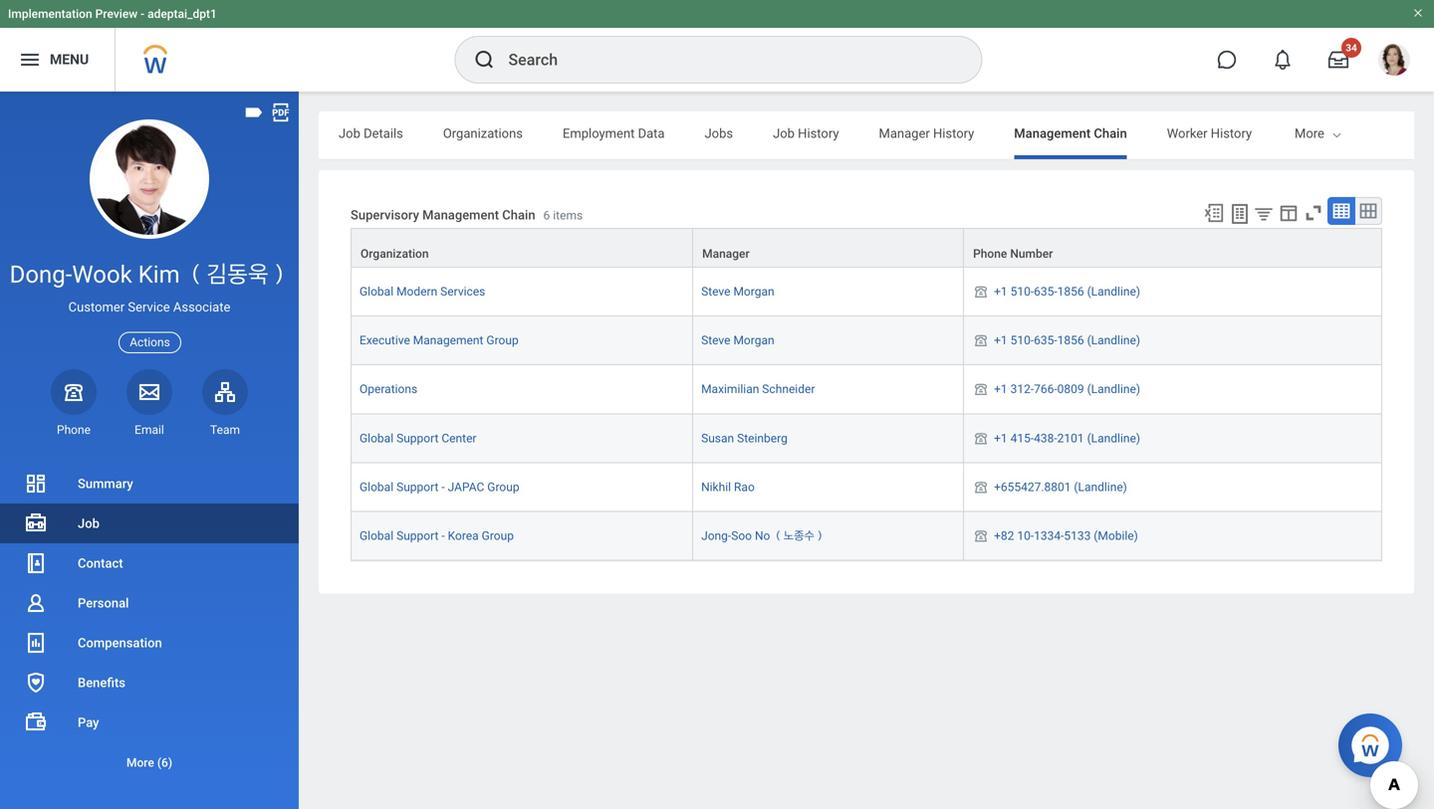 Task type: describe. For each thing, give the bounding box(es) containing it.
history for manager history
[[934, 126, 975, 141]]

job link
[[0, 504, 299, 544]]

select to filter grid data image
[[1253, 203, 1275, 224]]

group for global support - japac group
[[487, 481, 520, 495]]

service
[[128, 300, 170, 315]]

list containing summary
[[0, 464, 299, 783]]

+82 10-1334-5133 (mobile)
[[994, 530, 1139, 543]]

nikhil
[[701, 481, 731, 495]]

export to excel image
[[1204, 202, 1225, 224]]

jong-soo no （노종수）
[[701, 530, 825, 543]]

manager history
[[879, 126, 975, 141]]

actions
[[130, 336, 170, 350]]

(landline) for center
[[1088, 432, 1141, 446]]

organization
[[361, 247, 429, 261]]

services
[[441, 285, 486, 299]]

phone image for -
[[972, 529, 990, 544]]

group for global support - korea group
[[482, 530, 514, 543]]

phone image inside popup button
[[60, 380, 88, 404]]

compensation
[[78, 636, 162, 651]]

personal
[[78, 596, 129, 611]]

organizations
[[443, 126, 523, 141]]

1334-
[[1034, 530, 1064, 543]]

- for adeptai_dpt1
[[141, 7, 145, 21]]

jong-
[[701, 530, 731, 543]]

steve for global modern services
[[701, 285, 731, 299]]

navigation pane region
[[0, 92, 299, 810]]

customer service associate
[[68, 300, 230, 315]]

job details
[[339, 126, 403, 141]]

employment data
[[563, 126, 665, 141]]

expand table image
[[1359, 201, 1379, 221]]

benefits
[[78, 676, 126, 691]]

766-
[[1034, 383, 1058, 397]]

executive management group
[[360, 334, 519, 348]]

+82
[[994, 530, 1015, 543]]

schneider
[[762, 383, 815, 397]]

profile logan mcneil image
[[1379, 44, 1411, 80]]

close environment banner image
[[1413, 7, 1425, 19]]

no
[[755, 530, 771, 543]]

jobs
[[705, 126, 733, 141]]

global support - korea group
[[360, 530, 514, 543]]

compensation image
[[24, 632, 48, 656]]

+1 415-438-2101 (landline) link
[[994, 428, 1141, 446]]

maximilian schneider link
[[701, 383, 815, 397]]

more for more (6)
[[126, 757, 154, 771]]

phone for phone
[[57, 423, 91, 437]]

row containing executive management group
[[351, 317, 1383, 366]]

3 +1 from the top
[[994, 383, 1008, 397]]

phone number button
[[965, 229, 1382, 267]]

steve morgan link for services
[[701, 285, 775, 299]]

phone image for center
[[972, 431, 990, 447]]

0 horizontal spatial chain
[[502, 208, 536, 223]]

organization button
[[352, 229, 693, 267]]

+655427.8801 (landline) link
[[994, 477, 1128, 495]]

kim
[[138, 261, 180, 289]]

job history
[[773, 126, 839, 141]]

5133
[[1064, 530, 1091, 543]]

job image
[[24, 512, 48, 536]]

34 button
[[1317, 38, 1362, 82]]

row containing global support - korea group
[[351, 513, 1383, 561]]

more for more
[[1295, 126, 1325, 141]]

global for global support - japac group
[[360, 481, 394, 495]]

(landline) for group
[[1088, 334, 1141, 348]]

notifications large image
[[1273, 50, 1293, 70]]

tag image
[[243, 102, 265, 124]]

510- for group
[[1011, 334, 1034, 348]]

contact link
[[0, 544, 299, 584]]

global support center link
[[360, 432, 477, 446]]

phone for phone number
[[973, 247, 1008, 261]]

+1 510-635-1856 (landline) link for global modern services
[[994, 281, 1141, 299]]

operations link
[[360, 383, 418, 397]]

susan
[[701, 432, 734, 446]]

312-
[[1011, 383, 1034, 397]]

wook
[[72, 261, 132, 289]]

+1 510-635-1856 (landline) for executive management group
[[994, 334, 1141, 348]]

preview
[[95, 7, 138, 21]]

implementation preview -   adeptai_dpt1
[[8, 7, 217, 21]]

actions button
[[119, 332, 181, 353]]

（김동욱）
[[186, 261, 289, 289]]

japac
[[448, 481, 484, 495]]

tab list containing job details
[[319, 112, 1435, 159]]

phone button
[[51, 369, 97, 438]]

global for global support - korea group
[[360, 530, 394, 543]]

pay
[[78, 716, 99, 731]]

job for job details
[[339, 126, 361, 141]]

chain inside tab list
[[1094, 126, 1128, 141]]

Search Workday  search field
[[509, 38, 941, 82]]

summary link
[[0, 464, 299, 504]]

items
[[553, 209, 583, 223]]

phone image
[[972, 480, 990, 496]]

benefits image
[[24, 672, 48, 695]]

(landline) for services
[[1088, 285, 1141, 299]]

nikhil rao link
[[701, 481, 755, 495]]

0809
[[1058, 383, 1085, 397]]

justify image
[[18, 48, 42, 72]]

personal link
[[0, 584, 299, 624]]

morgan for global modern services
[[734, 285, 775, 299]]

inbox large image
[[1329, 50, 1349, 70]]

row containing global support center
[[351, 415, 1383, 464]]

operations
[[360, 383, 418, 397]]

support for korea
[[397, 530, 439, 543]]

details
[[364, 126, 403, 141]]

6
[[544, 209, 550, 223]]

global modern services link
[[360, 285, 486, 299]]

customer
[[68, 300, 125, 315]]

0 vertical spatial management
[[1015, 126, 1091, 141]]

history for job history
[[798, 126, 839, 141]]

phone image for services
[[972, 284, 990, 300]]

1 support from the top
[[397, 432, 439, 446]]

+1 312-766-0809 (landline) link
[[994, 379, 1141, 397]]

susan steinberg
[[701, 432, 788, 446]]

menu button
[[0, 28, 115, 92]]

steve for executive management group
[[701, 334, 731, 348]]

+655427.8801
[[994, 481, 1071, 495]]

benefits link
[[0, 664, 299, 703]]

job inside job link
[[78, 517, 100, 532]]



Task type: vqa. For each thing, say whether or not it's contained in the screenshot.
middle location image's chevron down icon
no



Task type: locate. For each thing, give the bounding box(es) containing it.
click to view/edit grid preferences image
[[1278, 202, 1300, 224]]

global down global support center
[[360, 481, 394, 495]]

(landline) inside '+655427.8801 (landline)' link
[[1074, 481, 1128, 495]]

1 history from the left
[[798, 126, 839, 141]]

1 vertical spatial support
[[397, 481, 439, 495]]

chain
[[1094, 126, 1128, 141], [502, 208, 536, 223]]

1 +1 510-635-1856 (landline) link from the top
[[994, 281, 1141, 299]]

2 steve morgan from the top
[[701, 334, 775, 348]]

steve morgan
[[701, 285, 775, 299], [701, 334, 775, 348]]

phone left the number
[[973, 247, 1008, 261]]

+82 10-1334-5133 (mobile) link
[[994, 526, 1139, 543]]

2 history from the left
[[934, 126, 975, 141]]

3 row from the top
[[351, 317, 1383, 366]]

summary image
[[24, 472, 48, 496]]

1 steve from the top
[[701, 285, 731, 299]]

1 steve morgan from the top
[[701, 285, 775, 299]]

global support - japac group link
[[360, 481, 520, 495]]

0 vertical spatial support
[[397, 432, 439, 446]]

soo
[[731, 530, 752, 543]]

+1 for center
[[994, 432, 1008, 446]]

row containing global support - japac group
[[351, 464, 1383, 513]]

data
[[638, 126, 665, 141]]

1 vertical spatial +1 510-635-1856 (landline) link
[[994, 330, 1141, 348]]

4 +1 from the top
[[994, 432, 1008, 446]]

0 vertical spatial +1 510-635-1856 (landline) link
[[994, 281, 1141, 299]]

personal image
[[24, 592, 48, 616]]

635-
[[1034, 285, 1058, 299], [1034, 334, 1058, 348]]

timeline
[[1292, 126, 1342, 141]]

summary
[[78, 477, 133, 492]]

global down global support - japac group
[[360, 530, 394, 543]]

phone dong-wook kim （김동욱） element
[[51, 422, 97, 438]]

+1 415-438-2101 (landline)
[[994, 432, 1141, 446]]

more (6) button
[[0, 743, 299, 783]]

635- up 766-
[[1034, 334, 1058, 348]]

635- down the number
[[1034, 285, 1058, 299]]

2 support from the top
[[397, 481, 439, 495]]

2 horizontal spatial history
[[1211, 126, 1252, 141]]

pay link
[[0, 703, 299, 743]]

+655427.8801 (landline)
[[994, 481, 1128, 495]]

job up contact
[[78, 517, 100, 532]]

1 +1 510-635-1856 (landline) from the top
[[994, 285, 1141, 299]]

1 vertical spatial steve
[[701, 334, 731, 348]]

0 vertical spatial 1856
[[1058, 285, 1085, 299]]

1 635- from the top
[[1034, 285, 1058, 299]]

1 +1 from the top
[[994, 285, 1008, 299]]

0 vertical spatial phone
[[973, 247, 1008, 261]]

supervisory management chain 6 items
[[351, 208, 583, 223]]

0 vertical spatial more
[[1295, 126, 1325, 141]]

(landline) inside +1 312-766-0809 (landline) 'link'
[[1088, 383, 1141, 397]]

10-
[[1018, 530, 1034, 543]]

+1 510-635-1856 (landline) down the number
[[994, 285, 1141, 299]]

management
[[1015, 126, 1091, 141], [423, 208, 499, 223], [413, 334, 484, 348]]

contact image
[[24, 552, 48, 576]]

menu banner
[[0, 0, 1435, 92]]

1 vertical spatial +1 510-635-1856 (landline)
[[994, 334, 1141, 348]]

morgan
[[734, 285, 775, 299], [734, 334, 775, 348]]

1 horizontal spatial more
[[1295, 126, 1325, 141]]

(landline) inside +1 415-438-2101 (landline) link
[[1088, 432, 1141, 446]]

phone inside phone number popup button
[[973, 247, 1008, 261]]

1856 for executive management group
[[1058, 334, 1085, 348]]

0 vertical spatial manager
[[879, 126, 930, 141]]

1 vertical spatial group
[[487, 481, 520, 495]]

- right preview
[[141, 7, 145, 21]]

management for group
[[413, 334, 484, 348]]

job right jobs
[[773, 126, 795, 141]]

0 vertical spatial 635-
[[1034, 285, 1058, 299]]

email
[[135, 423, 164, 437]]

- left korea
[[442, 530, 445, 543]]

1 horizontal spatial chain
[[1094, 126, 1128, 141]]

2 steve from the top
[[701, 334, 731, 348]]

+1 left 415-
[[994, 432, 1008, 446]]

global modern services
[[360, 285, 486, 299]]

supervisory
[[351, 208, 419, 223]]

email dong-wook kim （김동욱） element
[[127, 422, 172, 438]]

510- for services
[[1011, 285, 1034, 299]]

415-
[[1011, 432, 1034, 446]]

employment
[[563, 126, 635, 141]]

more (6) button
[[0, 752, 299, 776]]

1 horizontal spatial job
[[339, 126, 361, 141]]

global for global support center
[[360, 432, 394, 446]]

manager
[[879, 126, 930, 141], [702, 247, 750, 261]]

view team image
[[213, 380, 237, 404]]

manager inside popup button
[[702, 247, 750, 261]]

+1 510-635-1856 (landline) link
[[994, 281, 1141, 299], [994, 330, 1141, 348]]

morgan for executive management group
[[734, 334, 775, 348]]

- left japac
[[442, 481, 445, 495]]

-
[[141, 7, 145, 21], [442, 481, 445, 495], [442, 530, 445, 543]]

1 morgan from the top
[[734, 285, 775, 299]]

510- up 312-
[[1011, 334, 1034, 348]]

6 row from the top
[[351, 464, 1383, 513]]

support left japac
[[397, 481, 439, 495]]

phone image
[[972, 284, 990, 300], [972, 333, 990, 349], [60, 380, 88, 404], [972, 382, 990, 398], [972, 431, 990, 447], [972, 529, 990, 544]]

job
[[339, 126, 361, 141], [773, 126, 795, 141], [78, 517, 100, 532]]

row
[[351, 228, 1383, 268], [351, 268, 1383, 317], [351, 317, 1383, 366], [351, 366, 1383, 415], [351, 415, 1383, 464], [351, 464, 1383, 513], [351, 513, 1383, 561]]

- for korea
[[442, 530, 445, 543]]

2 vertical spatial -
[[442, 530, 445, 543]]

0 horizontal spatial phone
[[57, 423, 91, 437]]

+1 510-635-1856 (landline) up +1 312-766-0809 (landline) 'link' in the right of the page
[[994, 334, 1141, 348]]

fullscreen image
[[1303, 202, 1325, 224]]

+1 up +1 312-766-0809 (landline) 'link' in the right of the page
[[994, 334, 1008, 348]]

adeptai_dpt1
[[148, 7, 217, 21]]

0 vertical spatial 510-
[[1011, 285, 1034, 299]]

(landline) right 2101
[[1088, 432, 1141, 446]]

(landline) up the "(mobile)"
[[1074, 481, 1128, 495]]

menu
[[50, 51, 89, 68]]

executive
[[360, 334, 410, 348]]

manager button
[[693, 229, 964, 267]]

maximilian
[[701, 383, 760, 397]]

search image
[[473, 48, 497, 72]]

1 vertical spatial phone
[[57, 423, 91, 437]]

0 vertical spatial chain
[[1094, 126, 1128, 141]]

implementation
[[8, 7, 92, 21]]

2 vertical spatial support
[[397, 530, 439, 543]]

global support - japac group
[[360, 481, 520, 495]]

1856 for global modern services
[[1058, 285, 1085, 299]]

global down operations link
[[360, 432, 394, 446]]

more
[[1295, 126, 1325, 141], [126, 757, 154, 771]]

2 +1 510-635-1856 (landline) link from the top
[[994, 330, 1141, 348]]

row containing operations
[[351, 366, 1383, 415]]

management chain
[[1015, 126, 1128, 141]]

0 horizontal spatial manager
[[702, 247, 750, 261]]

morgan down the manager popup button
[[734, 285, 775, 299]]

manager for manager
[[702, 247, 750, 261]]

34
[[1346, 42, 1358, 54]]

email button
[[127, 369, 172, 438]]

- inside 'menu' banner
[[141, 7, 145, 21]]

more down 34 button
[[1295, 126, 1325, 141]]

manager for manager history
[[879, 126, 930, 141]]

- for japac
[[442, 481, 445, 495]]

(mobile)
[[1094, 530, 1139, 543]]

steve morgan link for group
[[701, 334, 775, 348]]

maximilian schneider
[[701, 383, 815, 397]]

635- for group
[[1034, 334, 1058, 348]]

510-
[[1011, 285, 1034, 299], [1011, 334, 1034, 348]]

global support - korea group link
[[360, 530, 514, 543]]

steve morgan for executive management group
[[701, 334, 775, 348]]

3 support from the top
[[397, 530, 439, 543]]

jong-soo no （노종수） link
[[701, 530, 825, 543]]

0 horizontal spatial job
[[78, 517, 100, 532]]

0 vertical spatial group
[[487, 334, 519, 348]]

2 steve morgan link from the top
[[701, 334, 775, 348]]

1 row from the top
[[351, 228, 1383, 268]]

global for global modern services
[[360, 285, 394, 299]]

support for japac
[[397, 481, 439, 495]]

1 1856 from the top
[[1058, 285, 1085, 299]]

dong-wook kim （김동욱）
[[10, 261, 289, 289]]

global support center
[[360, 432, 477, 446]]

(landline) up +1 312-766-0809 (landline) 'link' in the right of the page
[[1088, 334, 1141, 348]]

dong-
[[10, 261, 72, 289]]

table image
[[1332, 201, 1352, 221]]

2 +1 510-635-1856 (landline) from the top
[[994, 334, 1141, 348]]

+1 510-635-1856 (landline) for global modern services
[[994, 285, 1141, 299]]

support left korea
[[397, 530, 439, 543]]

4 row from the top
[[351, 366, 1383, 415]]

2 row from the top
[[351, 268, 1383, 317]]

1 vertical spatial management
[[423, 208, 499, 223]]

team
[[210, 423, 240, 437]]

mail image
[[137, 380, 161, 404]]

compensation link
[[0, 624, 299, 664]]

row containing organization
[[351, 228, 1383, 268]]

history for worker history
[[1211, 126, 1252, 141]]

1 horizontal spatial phone
[[973, 247, 1008, 261]]

1 horizontal spatial history
[[934, 126, 975, 141]]

pay image
[[24, 711, 48, 735]]

row containing global modern services
[[351, 268, 1383, 317]]

1 vertical spatial morgan
[[734, 334, 775, 348]]

(6)
[[157, 757, 172, 771]]

1 horizontal spatial manager
[[879, 126, 930, 141]]

1 vertical spatial more
[[126, 757, 154, 771]]

+1
[[994, 285, 1008, 299], [994, 334, 1008, 348], [994, 383, 1008, 397], [994, 432, 1008, 446]]

more inside dropdown button
[[126, 757, 154, 771]]

+1 510-635-1856 (landline) link up +1 312-766-0809 (landline) 'link' in the right of the page
[[994, 330, 1141, 348]]

4 global from the top
[[360, 530, 394, 543]]

7 row from the top
[[351, 513, 1383, 561]]

+1 for services
[[994, 285, 1008, 299]]

support left center
[[397, 432, 439, 446]]

1 510- from the top
[[1011, 285, 1034, 299]]

0 vertical spatial morgan
[[734, 285, 775, 299]]

nikhil rao
[[701, 481, 755, 495]]

+1 left 312-
[[994, 383, 1008, 397]]

（노종수）
[[773, 530, 825, 543]]

global
[[360, 285, 394, 299], [360, 432, 394, 446], [360, 481, 394, 495], [360, 530, 394, 543]]

1 vertical spatial steve morgan
[[701, 334, 775, 348]]

susan steinberg link
[[701, 432, 788, 446]]

2 global from the top
[[360, 432, 394, 446]]

modern
[[397, 285, 438, 299]]

0 vertical spatial steve morgan link
[[701, 285, 775, 299]]

(landline) down phone number popup button
[[1088, 285, 1141, 299]]

steve morgan for global modern services
[[701, 285, 775, 299]]

more left (6)
[[126, 757, 154, 771]]

view printable version (pdf) image
[[270, 102, 292, 124]]

more (6)
[[126, 757, 172, 771]]

list
[[0, 464, 299, 783]]

job left details
[[339, 126, 361, 141]]

1 vertical spatial chain
[[502, 208, 536, 223]]

+1 for group
[[994, 334, 1008, 348]]

(landline) right 0809
[[1088, 383, 1141, 397]]

510- down phone number
[[1011, 285, 1034, 299]]

2 horizontal spatial job
[[773, 126, 795, 141]]

+1 down phone number
[[994, 285, 1008, 299]]

0 vertical spatial -
[[141, 7, 145, 21]]

1 vertical spatial -
[[442, 481, 445, 495]]

0 vertical spatial +1 510-635-1856 (landline)
[[994, 285, 1141, 299]]

tab list
[[319, 112, 1435, 159]]

chain left worker
[[1094, 126, 1128, 141]]

export to worksheets image
[[1228, 202, 1252, 226]]

center
[[442, 432, 477, 446]]

1 vertical spatial 1856
[[1058, 334, 1085, 348]]

1 global from the top
[[360, 285, 394, 299]]

2 vertical spatial group
[[482, 530, 514, 543]]

management for chain
[[423, 208, 499, 223]]

0 vertical spatial steve
[[701, 285, 731, 299]]

1 vertical spatial steve morgan link
[[701, 334, 775, 348]]

1 steve morgan link from the top
[[701, 285, 775, 299]]

1 vertical spatial 635-
[[1034, 334, 1058, 348]]

1 vertical spatial 510-
[[1011, 334, 1034, 348]]

phone inside phone dong-wook kim （김동욱） element
[[57, 423, 91, 437]]

2 morgan from the top
[[734, 334, 775, 348]]

toolbar
[[1195, 197, 1383, 228]]

+1 312-766-0809 (landline)
[[994, 383, 1141, 397]]

group
[[487, 334, 519, 348], [487, 481, 520, 495], [482, 530, 514, 543]]

2 635- from the top
[[1034, 334, 1058, 348]]

1 vertical spatial manager
[[702, 247, 750, 261]]

+1 510-635-1856 (landline) link for executive management group
[[994, 330, 1141, 348]]

team link
[[202, 369, 248, 438]]

phone up summary at the bottom left of the page
[[57, 423, 91, 437]]

additiona
[[1382, 126, 1435, 141]]

morgan up maximilian schneider
[[734, 334, 775, 348]]

0 vertical spatial steve morgan
[[701, 285, 775, 299]]

438-
[[1034, 432, 1058, 446]]

+1 510-635-1856 (landline) link down the number
[[994, 281, 1141, 299]]

3 global from the top
[[360, 481, 394, 495]]

team dong-wook kim （김동욱） element
[[202, 422, 248, 438]]

+1 510-635-1856 (landline)
[[994, 285, 1141, 299], [994, 334, 1141, 348]]

job for job history
[[773, 126, 795, 141]]

2 vertical spatial management
[[413, 334, 484, 348]]

0 horizontal spatial more
[[126, 757, 154, 771]]

3 history from the left
[[1211, 126, 1252, 141]]

number
[[1011, 247, 1053, 261]]

2 510- from the top
[[1011, 334, 1034, 348]]

contact
[[78, 556, 123, 571]]

2101
[[1058, 432, 1085, 446]]

5 row from the top
[[351, 415, 1383, 464]]

phone number
[[973, 247, 1053, 261]]

chain left 6
[[502, 208, 536, 223]]

0 horizontal spatial history
[[798, 126, 839, 141]]

635- for services
[[1034, 285, 1058, 299]]

global left modern
[[360, 285, 394, 299]]

phone image for group
[[972, 333, 990, 349]]

2 +1 from the top
[[994, 334, 1008, 348]]

2 1856 from the top
[[1058, 334, 1085, 348]]



